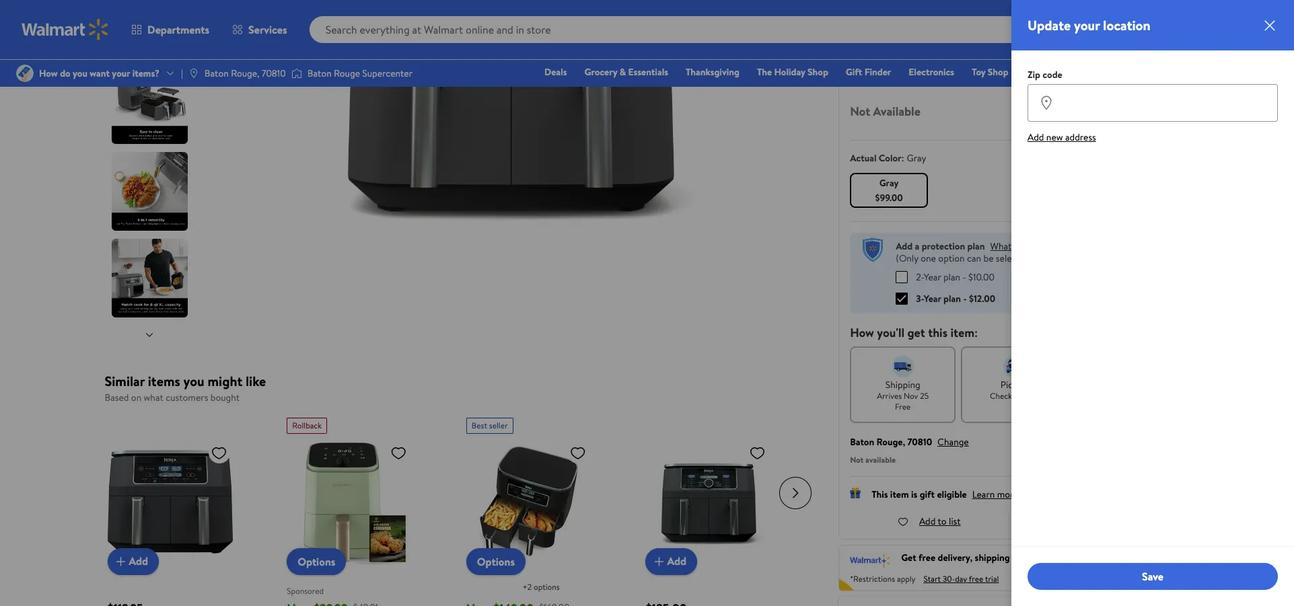 Task type: vqa. For each thing, say whether or not it's contained in the screenshot.
the electronics link
yes



Task type: locate. For each thing, give the bounding box(es) containing it.
options for +2 options
[[477, 554, 515, 569]]

add for to
[[920, 515, 936, 528]]

gift
[[846, 65, 863, 79]]

options link up the sponsored
[[287, 548, 346, 575]]

add new address
[[1028, 131, 1097, 144]]

close image
[[1262, 17, 1278, 33]]

1 add button from the left
[[107, 548, 159, 575]]

2-year plan - $10.00
[[916, 270, 995, 284]]

what's covered button
[[991, 240, 1053, 253]]

update your location
[[1028, 16, 1151, 34]]

shipping
[[975, 552, 1010, 565]]

2 product group from the left
[[287, 412, 437, 607]]

1 options from the left
[[298, 554, 335, 569]]

pickup check nearby
[[990, 378, 1038, 402]]

0 vertical spatial not
[[850, 103, 871, 120]]

bought
[[211, 391, 240, 405]]

not down "baton"
[[850, 454, 864, 466]]

change button
[[938, 435, 969, 449]]

nearby
[[1015, 390, 1038, 402]]

year
[[924, 270, 942, 284], [924, 292, 942, 305]]

1 vertical spatial gray
[[880, 176, 899, 190]]

1 vertical spatial plan
[[944, 270, 961, 284]]

plan
[[968, 240, 985, 253], [944, 270, 961, 284], [944, 292, 961, 305]]

0 vertical spatial $99.00
[[892, 32, 948, 58]]

product group
[[107, 412, 257, 607], [287, 412, 437, 607], [466, 412, 616, 607], [646, 412, 796, 607]]

*restrictions
[[850, 574, 895, 585]]

1 shop from the left
[[808, 65, 829, 79]]

add inside "update your location" dialog
[[1028, 131, 1044, 144]]

code
[[1043, 68, 1063, 81]]

get free delivery, shipping and more* banner
[[839, 545, 1190, 592]]

30-
[[943, 574, 955, 585]]

innovative touchscreen air fryer by moosoo - 2 quart, 8 presets for fries/chicken/snacks image
[[287, 439, 412, 564]]

thanksgiving
[[686, 65, 740, 79]]

Search search field
[[309, 16, 1066, 43]]

pickup
[[1001, 378, 1028, 391]]

add to favorites list, ninja dz100 foodi 4-in-1 8-quart 2-basket air fryer with dualzone technology (certified used) image
[[211, 445, 227, 461]]

$99.00 up purchased
[[892, 32, 948, 58]]

- left $12.00
[[964, 292, 967, 305]]

year for 2-
[[924, 270, 942, 284]]

get
[[902, 552, 917, 565]]

0 horizontal spatial free
[[919, 552, 936, 565]]

- left $10.00
[[963, 270, 967, 284]]

+2
[[523, 581, 532, 593]]

now $99.00 $169.00
[[850, 32, 984, 58]]

items
[[148, 372, 180, 390]]

4 product group from the left
[[646, 412, 796, 607]]

shop inside "link"
[[988, 65, 1009, 79]]

Zip code text field
[[1028, 84, 1278, 122]]

0 vertical spatial -
[[963, 270, 967, 284]]

$12.00
[[969, 292, 996, 305]]

0 vertical spatial free
[[919, 552, 936, 565]]

list
[[949, 515, 961, 528]]

add button for the ninja dz100 foodi 4-in-1 8-quart 2-basket air fryer with dualzone technology (certified used) image
[[107, 548, 159, 575]]

deals link
[[539, 65, 573, 79]]

not left 'available'
[[850, 103, 871, 120]]

2 add button from the left
[[646, 548, 697, 575]]

gray down actual color : gray
[[880, 176, 899, 190]]

home
[[1026, 65, 1051, 79]]

*restrictions apply
[[850, 574, 916, 585]]

- for $12.00
[[964, 292, 967, 305]]

intent image for pickup image
[[1004, 356, 1025, 377]]

the holiday shop
[[757, 65, 829, 79]]

get free delivery, shipping and more*
[[902, 552, 1055, 565]]

1 horizontal spatial gray
[[907, 151, 927, 165]]

2 options from the left
[[477, 554, 515, 569]]

1 vertical spatial not
[[850, 454, 864, 466]]

1 add to cart image from the left
[[113, 554, 129, 570]]

price when purchased online
[[850, 62, 950, 73]]

1 horizontal spatial shop
[[988, 65, 1009, 79]]

0 vertical spatial year
[[924, 270, 942, 284]]

intent image for shipping image
[[892, 356, 914, 377]]

add to favorites list, ninja foodi 6-in-1, 8-qt. 2-basket air fryer with dualzone technology, ad150 image
[[750, 445, 766, 461]]

item
[[891, 488, 909, 501]]

update your location dialog
[[1012, 0, 1295, 607]]

add to cart image for ninja foodi 6-in-1, 8-qt. 2-basket air fryer with dualzone technology, ad150 image
[[651, 554, 667, 570]]

shipping arrives nov 25 free
[[877, 378, 929, 412]]

0
[[1264, 15, 1269, 26]]

0 horizontal spatial add to cart image
[[113, 554, 129, 570]]

2 add to cart image from the left
[[651, 554, 667, 570]]

on
[[131, 391, 142, 405]]

learn
[[973, 488, 995, 501]]

to
[[938, 515, 947, 528]]

zip code
[[1028, 68, 1063, 81]]

free
[[919, 552, 936, 565], [969, 574, 984, 585]]

2 shop from the left
[[988, 65, 1009, 79]]

deals
[[545, 65, 567, 79]]

0 horizontal spatial gray
[[880, 176, 899, 190]]

options link
[[287, 548, 346, 575], [466, 548, 526, 575]]

add button
[[107, 548, 159, 575], [646, 548, 697, 575]]

2 not from the top
[[850, 454, 864, 466]]

shop right toy
[[988, 65, 1009, 79]]

1 vertical spatial year
[[924, 292, 942, 305]]

1 horizontal spatial add button
[[646, 548, 697, 575]]

like
[[246, 372, 266, 390]]

toy shop link
[[966, 65, 1015, 79]]

eligible
[[937, 488, 967, 501]]

292 reviews link
[[910, 8, 953, 20]]

color
[[879, 151, 902, 165]]

price
[[850, 62, 868, 73]]

gray right : in the right of the page
[[907, 151, 927, 165]]

(4.6) 292 reviews
[[893, 8, 953, 20]]

update
[[1028, 16, 1071, 34]]

best
[[472, 420, 487, 431]]

plan down 2-year plan - $10.00
[[944, 292, 961, 305]]

grocery
[[585, 65, 618, 79]]

electronics link
[[903, 65, 961, 79]]

options link up +2
[[466, 548, 526, 575]]

1 not from the top
[[850, 103, 871, 120]]

0 horizontal spatial options link
[[287, 548, 346, 575]]

0 horizontal spatial add button
[[107, 548, 159, 575]]

1 options link from the left
[[287, 548, 346, 575]]

baton rouge, 70810 change not available
[[850, 435, 969, 466]]

add to cart image
[[113, 554, 129, 570], [651, 554, 667, 570]]

essentials
[[628, 65, 669, 79]]

group
[[839, 597, 1190, 607]]

apply
[[897, 574, 916, 585]]

available
[[874, 103, 921, 120]]

1 vertical spatial $99.00
[[875, 191, 903, 205]]

1 horizontal spatial options link
[[466, 548, 526, 575]]

next image image
[[144, 330, 155, 340]]

shop right holiday at the right top of the page
[[808, 65, 829, 79]]

grocery & essentials
[[585, 65, 669, 79]]

year down 2-
[[924, 292, 942, 305]]

(4.6)
[[893, 9, 910, 20]]

options
[[298, 554, 335, 569], [477, 554, 515, 569]]

plan left what's
[[968, 240, 985, 253]]

year for 3-
[[924, 292, 942, 305]]

$99.00 down actual color : gray
[[875, 191, 903, 205]]

reviews
[[927, 8, 953, 20]]

might
[[208, 372, 242, 390]]

gray inside gray $99.00
[[880, 176, 899, 190]]

2 year from the top
[[924, 292, 942, 305]]

free
[[895, 401, 911, 412]]

0 vertical spatial gray
[[907, 151, 927, 165]]

sponsored
[[287, 586, 324, 597]]

ninja foodi 4 in 1, 8 qt. 2-basket air fryer with dualzone technology, air fry, roast & more, black, dz100wm - image 2 of 7 image
[[111, 0, 190, 57]]

options link for sponsored
[[287, 548, 346, 575]]

add for a
[[896, 240, 913, 253]]

0 horizontal spatial shop
[[808, 65, 829, 79]]

year up '3-'
[[924, 270, 942, 284]]

1 vertical spatial -
[[964, 292, 967, 305]]

2 options link from the left
[[466, 548, 526, 575]]

1 horizontal spatial options
[[477, 554, 515, 569]]

nov
[[904, 390, 919, 402]]

free right get
[[919, 552, 936, 565]]

free right the day
[[969, 574, 984, 585]]

$99.00 inside actual color list
[[875, 191, 903, 205]]

ninja foodi 4 in 1, 8 qt. 2-basket air fryer with dualzone technology, air fry, roast & more, black, dz100wm - image 3 of 7 image
[[111, 65, 190, 144]]

0 horizontal spatial options
[[298, 554, 335, 569]]

add new address button
[[1028, 131, 1097, 144]]

shop
[[808, 65, 829, 79], [988, 65, 1009, 79]]

walmart image
[[22, 19, 109, 40]]

plan up 3-year plan - $12.00
[[944, 270, 961, 284]]

1 year from the top
[[924, 270, 942, 284]]

2 vertical spatial plan
[[944, 292, 961, 305]]

1 horizontal spatial free
[[969, 574, 984, 585]]

1 horizontal spatial add to cart image
[[651, 554, 667, 570]]

grocery & essentials link
[[579, 65, 675, 79]]



Task type: describe. For each thing, give the bounding box(es) containing it.
similar items you might like based on what customers bought
[[105, 372, 266, 405]]

not available
[[850, 103, 921, 120]]

add button for ninja foodi 6-in-1, 8-qt. 2-basket air fryer with dualzone technology, ad150 image
[[646, 548, 697, 575]]

0 vertical spatial plan
[[968, 240, 985, 253]]

this item is gift eligible learn more
[[872, 488, 1019, 501]]

options link for +2 options
[[466, 548, 526, 575]]

location
[[1104, 16, 1151, 34]]

new
[[1047, 131, 1063, 144]]

trial
[[986, 574, 999, 585]]

2-Year plan - $10.00 checkbox
[[896, 271, 908, 283]]

3 product group from the left
[[466, 412, 616, 607]]

available
[[866, 454, 896, 466]]

3-
[[916, 292, 924, 305]]

seller
[[489, 420, 508, 431]]

$99.00 for now
[[892, 32, 948, 58]]

ninja foodi 4 in 1, 8 qt. 2-basket air fryer with dualzone technology, air fry, roast & more, black, dz100wm - image 5 of 7 image
[[111, 239, 190, 318]]

day
[[955, 574, 967, 585]]

more
[[998, 488, 1019, 501]]

25
[[920, 390, 929, 402]]

actual color list
[[848, 170, 1181, 211]]

finder
[[865, 65, 892, 79]]

check
[[990, 390, 1013, 402]]

add to cart image for the ninja dz100 foodi 4-in-1 8-quart 2-basket air fryer with dualzone technology (certified used) image
[[113, 554, 129, 570]]

next media item image
[[739, 56, 755, 72]]

options for sponsored
[[298, 554, 335, 569]]

rollback
[[292, 420, 322, 431]]

Walmart Site-Wide search field
[[309, 16, 1066, 43]]

learn more button
[[973, 488, 1019, 501]]

options
[[534, 581, 560, 593]]

&
[[620, 65, 626, 79]]

home link
[[1020, 65, 1057, 79]]

legal information image
[[953, 62, 963, 73]]

- for $10.00
[[963, 270, 967, 284]]

your
[[1074, 16, 1100, 34]]

thanksgiving link
[[680, 65, 746, 79]]

add to favorites list, innovative touchscreen air fryer by moosoo - 2 quart, 8 presets for fries/chicken/snacks image
[[391, 445, 407, 461]]

best seller
[[472, 420, 508, 431]]

gifting made easy image
[[850, 488, 861, 499]]

item:
[[951, 324, 978, 341]]

customers
[[166, 391, 208, 405]]

ninja foodi 4 in 1, 8 qt. 2-basket air fryer with dualzone technology, air fry, roast & more, black, dz100wm - image 4 of 7 image
[[111, 152, 190, 231]]

the holiday shop link
[[751, 65, 835, 79]]

change
[[938, 435, 969, 449]]

gray $99.00
[[875, 176, 903, 205]]

holiday
[[775, 65, 806, 79]]

3-year plan - $12.00
[[916, 292, 996, 305]]

save button
[[1028, 563, 1278, 590]]

electronics
[[909, 65, 955, 79]]

2-
[[916, 270, 924, 284]]

what
[[144, 391, 163, 405]]

actual color : gray
[[850, 151, 927, 165]]

now
[[850, 32, 888, 58]]

ninja dz100 foodi 4-in-1 8-quart 2-basket air fryer with dualzone technology (certified used) image
[[107, 439, 233, 564]]

$169.00
[[953, 42, 984, 55]]

toy shop
[[972, 65, 1009, 79]]

save
[[1142, 569, 1164, 584]]

this
[[872, 488, 888, 501]]

address
[[1066, 131, 1097, 144]]

gift finder link
[[840, 65, 898, 79]]

add to list button
[[898, 515, 961, 528]]

add a protection plan what's covered
[[896, 240, 1053, 253]]

gift
[[920, 488, 935, 501]]

how you'll get this item:
[[850, 324, 978, 341]]

gift finder
[[846, 65, 892, 79]]

this
[[928, 324, 948, 341]]

rouge,
[[877, 435, 906, 449]]

you
[[183, 372, 204, 390]]

protection
[[922, 240, 966, 253]]

add for new
[[1028, 131, 1044, 144]]

$99.00 for gray
[[875, 191, 903, 205]]

the
[[757, 65, 772, 79]]

not inside "baton rouge, 70810 change not available"
[[850, 454, 864, 466]]

3-Year plan - $12.00 checkbox
[[896, 293, 908, 305]]

shipping
[[886, 378, 921, 391]]

add to favorites list, ninja® foodi® 4-in-1 8-quart. 2-basket air fryer with dualzone™ technology- air fry, roast, and more image
[[570, 445, 586, 461]]

start
[[924, 574, 941, 585]]

1 product group from the left
[[107, 412, 257, 607]]

get
[[908, 324, 926, 341]]

zip
[[1028, 68, 1041, 81]]

ninja® foodi® 4-in-1 8-quart. 2-basket air fryer with dualzone™ technology- air fry, roast, and more image
[[466, 439, 592, 564]]

:
[[902, 151, 904, 165]]

1 vertical spatial free
[[969, 574, 984, 585]]

and
[[1013, 552, 1028, 565]]

arrives
[[877, 390, 902, 402]]

add to list
[[920, 515, 961, 528]]

0 $0.00
[[1253, 15, 1269, 42]]

delivery,
[[938, 552, 973, 565]]

walmart plus image
[[850, 552, 891, 568]]

when
[[870, 62, 889, 73]]

actual
[[850, 151, 877, 165]]

next slide for similar items you might like list image
[[780, 477, 812, 509]]

ninja foodi 6-in-1, 8-qt. 2-basket air fryer with dualzone technology, ad150 image
[[646, 439, 771, 564]]

292
[[912, 8, 925, 20]]

how
[[850, 324, 874, 341]]

a
[[915, 240, 920, 253]]

start 30-day free trial
[[924, 574, 999, 585]]

purchased
[[891, 62, 927, 73]]

wpp logo image
[[861, 238, 885, 263]]

toy
[[972, 65, 986, 79]]

plan for $12.00
[[944, 292, 961, 305]]

plan for $10.00
[[944, 270, 961, 284]]



